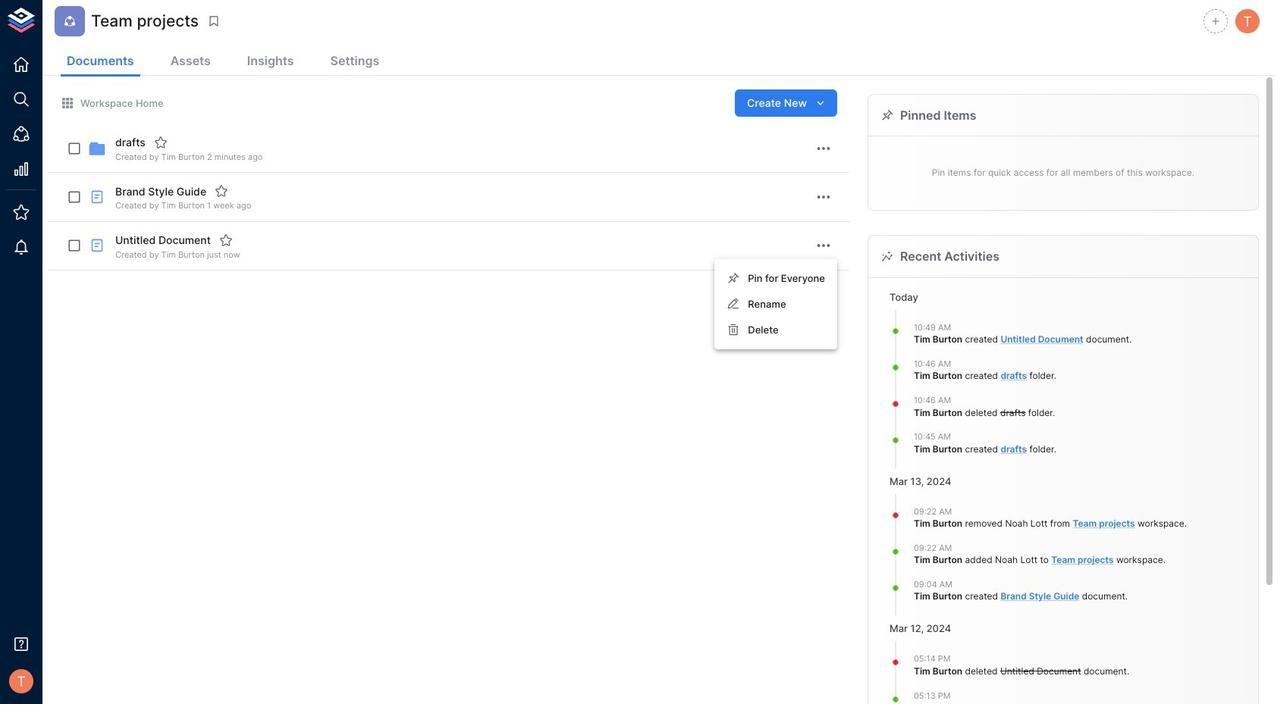 Task type: describe. For each thing, give the bounding box(es) containing it.
bookmark image
[[207, 14, 221, 28]]

1 horizontal spatial favorite image
[[219, 234, 233, 247]]

favorite image
[[215, 185, 228, 198]]



Task type: locate. For each thing, give the bounding box(es) containing it.
favorite image
[[154, 136, 168, 149], [219, 234, 233, 247]]

0 vertical spatial favorite image
[[154, 136, 168, 149]]

1 vertical spatial favorite image
[[219, 234, 233, 247]]

0 horizontal spatial favorite image
[[154, 136, 168, 149]]



Task type: vqa. For each thing, say whether or not it's contained in the screenshot.
'Bookmark' icon
yes



